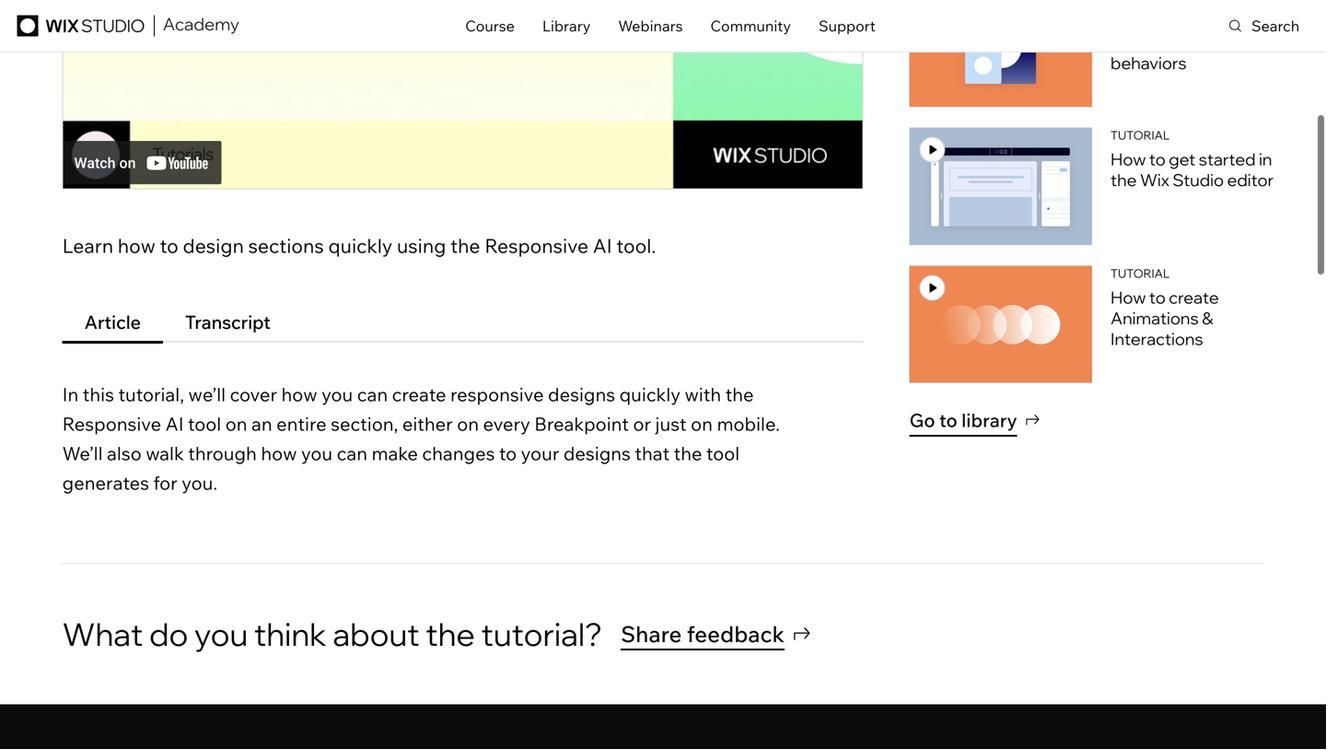 Task type: vqa. For each thing, say whether or not it's contained in the screenshot.
Online Store website templates - Backpack Store image on the bottom View popup button's Edit
no



Task type: locate. For each thing, give the bounding box(es) containing it.
0 horizontal spatial with
[[685, 383, 722, 406]]

2 vertical spatial create
[[392, 383, 446, 406]]

how to get started in the wix studio editor image
[[910, 128, 1092, 245]]

designs down breakpoint
[[564, 442, 631, 465]]

article
[[84, 310, 141, 333]]

2 horizontal spatial on
[[691, 412, 713, 435]]

the right about
[[426, 614, 475, 654]]

1 horizontal spatial quickly
[[620, 383, 681, 406]]

on right just
[[691, 412, 713, 435]]

either
[[402, 412, 453, 435]]

0 vertical spatial how
[[1111, 11, 1146, 32]]

tutorial
[[1111, 128, 1170, 142], [1111, 266, 1170, 280]]

just
[[656, 412, 687, 435]]

3 on from the left
[[691, 412, 713, 435]]

ai up walk
[[166, 412, 184, 435]]

create up interactions
[[1169, 287, 1220, 308]]

0 vertical spatial with
[[1223, 11, 1255, 32]]

1 tutorial from the top
[[1111, 128, 1170, 142]]

or
[[633, 412, 651, 435]]

tutorial up wix on the right top
[[1111, 128, 1170, 142]]

the left wix on the right top
[[1111, 170, 1137, 190]]

to up behaviors at the top of the page
[[1150, 11, 1166, 32]]

wix studio logo image
[[15, 15, 146, 36], [17, 15, 144, 36]]

to inside "tutorial how to create animations & interactions"
[[1150, 287, 1166, 308]]

ai left tool.
[[593, 233, 612, 258]]

quickly inside in this tutorial, we'll cover how you can create responsive designs quickly with the responsive ai tool on an entire section, either on every breakpoint or just on mobile. we'll also walk through how you can make changes to your designs that the tool generates for you.
[[620, 383, 681, 406]]

library
[[962, 408, 1018, 431]]

1 vertical spatial designs
[[564, 442, 631, 465]]

tutorial,
[[118, 383, 184, 406]]

walk
[[146, 442, 184, 465]]

tool
[[188, 412, 221, 435], [707, 442, 740, 465]]

how
[[118, 233, 156, 258], [281, 383, 317, 406], [261, 442, 297, 465]]

you
[[322, 383, 353, 406], [301, 442, 333, 465], [194, 614, 248, 654]]

to down every
[[499, 442, 517, 465]]

1 horizontal spatial tool
[[707, 442, 740, 465]]

1 vertical spatial can
[[337, 442, 368, 465]]

how inside how to create with responsive behaviors
[[1111, 11, 1146, 32]]

tool down 'mobile.'
[[707, 442, 740, 465]]

tab list
[[62, 303, 864, 343]]

for
[[153, 471, 178, 494]]

3 how from the top
[[1111, 287, 1146, 308]]

1 vertical spatial how
[[1111, 149, 1146, 170]]

tutorial up animations
[[1111, 266, 1170, 280]]

0 horizontal spatial responsive
[[62, 412, 161, 435]]

wix studio academy logo image
[[162, 18, 240, 34], [163, 18, 239, 34]]

how up entire
[[281, 383, 317, 406]]

to left design
[[160, 233, 179, 258]]

create
[[1169, 11, 1220, 32], [1169, 287, 1220, 308], [392, 383, 446, 406]]

0 vertical spatial responsive
[[1111, 32, 1201, 52]]

with inside how to create with responsive behaviors
[[1223, 11, 1255, 32]]

quickly
[[328, 233, 393, 258], [620, 383, 681, 406]]

2 vertical spatial how
[[1111, 287, 1146, 308]]

1 vertical spatial you
[[301, 442, 333, 465]]

you up section,
[[322, 383, 353, 406]]

0 horizontal spatial tool
[[188, 412, 221, 435]]

how inside tutorial how to get started in the wix studio editor
[[1111, 149, 1146, 170]]

0 vertical spatial ai
[[593, 233, 612, 258]]

1 vertical spatial responsive
[[485, 233, 589, 258]]

library link
[[542, 8, 591, 43]]

1 vertical spatial quickly
[[620, 383, 681, 406]]

2 vertical spatial responsive
[[62, 412, 161, 435]]

how inside "tutorial how to create animations & interactions"
[[1111, 287, 1146, 308]]

create up behaviors at the top of the page
[[1169, 11, 1220, 32]]

the
[[1111, 170, 1137, 190], [451, 233, 480, 258], [726, 383, 754, 406], [674, 442, 703, 465], [426, 614, 475, 654]]

1 vertical spatial create
[[1169, 287, 1220, 308]]

1 horizontal spatial with
[[1223, 11, 1255, 32]]

tutorial inside "tutorial how to create animations & interactions"
[[1111, 266, 1170, 280]]

in
[[62, 383, 79, 406]]

how to create with responsive behaviors
[[1111, 11, 1255, 73]]

animations
[[1111, 308, 1199, 328]]

0 vertical spatial tool
[[188, 412, 221, 435]]

make
[[372, 442, 418, 465]]

you.
[[182, 471, 218, 494]]

in
[[1259, 149, 1273, 170]]

started
[[1199, 149, 1256, 170]]

Search text field
[[1230, 0, 1327, 52]]

tutorial inside tutorial how to get started in the wix studio editor
[[1111, 128, 1170, 142]]

how to get started in the wix studio editor list item
[[910, 128, 1278, 245]]

1 vertical spatial tool
[[707, 442, 740, 465]]

support link
[[819, 8, 876, 43]]

webinars
[[619, 17, 683, 35]]

quickly up or
[[620, 383, 681, 406]]

create up the either
[[392, 383, 446, 406]]

how down an
[[261, 442, 297, 465]]

create inside "tutorial how to create animations & interactions"
[[1169, 287, 1220, 308]]

0 horizontal spatial on
[[225, 412, 247, 435]]

how right the learn
[[118, 233, 156, 258]]

2 horizontal spatial responsive
[[1111, 32, 1201, 52]]

support
[[819, 17, 876, 35]]

interactions
[[1111, 328, 1204, 349]]

can
[[357, 383, 388, 406], [337, 442, 368, 465]]

how left get
[[1111, 149, 1146, 170]]

1 how from the top
[[1111, 11, 1146, 32]]

ai inside in this tutorial, we'll cover how you can create responsive designs quickly with the responsive ai tool on an entire section, either on every breakpoint or just on mobile. we'll also walk through how you can make changes to your designs that the tool generates for you.
[[166, 412, 184, 435]]

1 on from the left
[[225, 412, 247, 435]]

list
[[910, 0, 1278, 394]]

1 horizontal spatial on
[[457, 412, 479, 435]]

about
[[333, 614, 420, 654]]

designs
[[548, 383, 615, 406], [564, 442, 631, 465]]

with
[[1223, 11, 1255, 32], [685, 383, 722, 406]]

create inside in this tutorial, we'll cover how you can create responsive designs quickly with the responsive ai tool on an entire section, either on every breakpoint or just on mobile. we'll also walk through how you can make changes to your designs that the tool generates for you.
[[392, 383, 446, 406]]

you right do at the left of page
[[194, 614, 248, 654]]

course
[[465, 17, 515, 35]]

2 tutorial from the top
[[1111, 266, 1170, 280]]

how
[[1111, 11, 1146, 32], [1111, 149, 1146, 170], [1111, 287, 1146, 308]]

ai
[[593, 233, 612, 258], [166, 412, 184, 435]]

responsive
[[1111, 32, 1201, 52], [485, 233, 589, 258], [62, 412, 161, 435]]

that
[[635, 442, 670, 465]]

2 how from the top
[[1111, 149, 1146, 170]]

quickly left using
[[328, 233, 393, 258]]

this
[[83, 383, 114, 406]]

go to library
[[910, 408, 1018, 431]]

on left an
[[225, 412, 247, 435]]

to up interactions
[[1150, 287, 1166, 308]]

you down entire
[[301, 442, 333, 465]]

0 vertical spatial designs
[[548, 383, 615, 406]]

1 vertical spatial ai
[[166, 412, 184, 435]]

in this tutorial, we'll cover how you can create responsive designs quickly with the responsive ai tool on an entire section, either on every breakpoint or just on mobile. we'll also walk through how you can make changes to your designs that the tool generates for you.
[[62, 383, 784, 494]]

tool down we'll
[[188, 412, 221, 435]]

on up changes
[[457, 412, 479, 435]]

to
[[1150, 11, 1166, 32], [1150, 149, 1166, 170], [160, 233, 179, 258], [1150, 287, 1166, 308], [940, 408, 958, 431], [499, 442, 517, 465]]

0 horizontal spatial ai
[[166, 412, 184, 435]]

2 wix studio academy logo image from the left
[[163, 18, 239, 34]]

1 vertical spatial tutorial
[[1111, 266, 1170, 280]]

designs up breakpoint
[[548, 383, 615, 406]]

course link
[[465, 8, 515, 43]]

to left get
[[1150, 149, 1166, 170]]

how up interactions
[[1111, 287, 1146, 308]]

also
[[107, 442, 142, 465]]

1 vertical spatial with
[[685, 383, 722, 406]]

on
[[225, 412, 247, 435], [457, 412, 479, 435], [691, 412, 713, 435]]

learn how to design sections quickly using the responsive ai tool.
[[62, 233, 656, 258]]

can down section,
[[337, 442, 368, 465]]

learn
[[62, 233, 113, 258]]

how up behaviors at the top of the page
[[1111, 11, 1146, 32]]

0 vertical spatial create
[[1169, 11, 1220, 32]]

0 vertical spatial tutorial
[[1111, 128, 1170, 142]]

0 horizontal spatial quickly
[[328, 233, 393, 258]]

the down just
[[674, 442, 703, 465]]

to right go
[[940, 408, 958, 431]]

can up section,
[[357, 383, 388, 406]]

1 horizontal spatial ai
[[593, 233, 612, 258]]

editor
[[1228, 170, 1274, 190]]



Task type: describe. For each thing, give the bounding box(es) containing it.
1 vertical spatial how
[[281, 383, 317, 406]]

how to create animations & interactions list item
[[910, 266, 1278, 383]]

1 horizontal spatial responsive
[[485, 233, 589, 258]]

every
[[483, 412, 530, 435]]

the right using
[[451, 233, 480, 258]]

think
[[254, 614, 327, 654]]

an
[[252, 412, 272, 435]]

generates
[[62, 471, 149, 494]]

what
[[62, 614, 143, 654]]

library
[[542, 17, 591, 35]]

go
[[910, 408, 936, 431]]

responsive inside how to create with responsive behaviors
[[1111, 32, 1201, 52]]

1 wix studio logo image from the left
[[15, 15, 146, 36]]

2 on from the left
[[457, 412, 479, 435]]

changes
[[422, 442, 495, 465]]

list containing how to create with responsive behaviors
[[910, 0, 1278, 394]]

2 wix studio logo image from the left
[[17, 15, 144, 36]]

0 vertical spatial how
[[118, 233, 156, 258]]

transcript
[[185, 310, 271, 333]]

share
[[621, 620, 682, 648]]

tutorial for create
[[1111, 266, 1170, 280]]

we'll
[[188, 383, 226, 406]]

entire
[[277, 412, 327, 435]]

0 vertical spatial quickly
[[328, 233, 393, 258]]

how to create with responsive behaviors list item
[[910, 0, 1278, 107]]

1 wix studio academy logo image from the left
[[162, 18, 240, 34]]

how for how to create animations & interactions
[[1111, 287, 1146, 308]]

the inside tutorial how to get started in the wix studio editor
[[1111, 170, 1137, 190]]

2 vertical spatial how
[[261, 442, 297, 465]]

share feedback
[[621, 620, 785, 648]]

tutorial how to get started in the wix studio editor
[[1111, 128, 1274, 190]]

&
[[1202, 308, 1214, 328]]

create inside how to create with responsive behaviors
[[1169, 11, 1220, 32]]

to inside in this tutorial, we'll cover how you can create responsive designs quickly with the responsive ai tool on an entire section, either on every breakpoint or just on mobile. we'll also walk through how you can make changes to your designs that the tool generates for you.
[[499, 442, 517, 465]]

webinars link
[[619, 8, 683, 43]]

cover
[[230, 383, 277, 406]]

using
[[397, 233, 446, 258]]

do
[[149, 614, 188, 654]]

tool.
[[617, 233, 656, 258]]

through
[[188, 442, 257, 465]]

responsive
[[451, 383, 544, 406]]

mobile.
[[717, 412, 780, 435]]

tutorial how to create animations & interactions
[[1111, 266, 1220, 349]]

0 vertical spatial you
[[322, 383, 353, 406]]

the up 'mobile.'
[[726, 383, 754, 406]]

tab list containing article
[[62, 303, 864, 343]]

feedback
[[687, 620, 785, 648]]

how to create animations & interactions image
[[910, 266, 1092, 383]]

to inside tutorial how to get started in the wix studio editor
[[1150, 149, 1166, 170]]

with inside in this tutorial, we'll cover how you can create responsive designs quickly with the responsive ai tool on an entire section, either on every breakpoint or just on mobile. we'll also walk through how you can make changes to your designs that the tool generates for you.
[[685, 383, 722, 406]]

we'll
[[62, 442, 103, 465]]

share feedback button
[[621, 617, 813, 650]]

0 vertical spatial can
[[357, 383, 388, 406]]

responsive inside in this tutorial, we'll cover how you can create responsive designs quickly with the responsive ai tool on an entire section, either on every breakpoint or just on mobile. we'll also walk through how you can make changes to your designs that the tool generates for you.
[[62, 412, 161, 435]]

behaviors
[[1111, 52, 1187, 73]]

breakpoint
[[535, 412, 629, 435]]

2 vertical spatial you
[[194, 614, 248, 654]]

to inside how to create with responsive behaviors
[[1150, 11, 1166, 32]]

tutorial?
[[481, 614, 603, 654]]

your
[[521, 442, 560, 465]]

wix
[[1140, 170, 1170, 190]]

go to library link
[[910, 403, 1042, 436]]

get
[[1169, 149, 1196, 170]]

design
[[183, 233, 244, 258]]

what do you think about the tutorial?
[[62, 614, 603, 654]]

section,
[[331, 412, 398, 435]]

studio
[[1173, 170, 1224, 190]]

how for how to get started in the wix studio editor
[[1111, 149, 1146, 170]]

community
[[711, 17, 791, 35]]

sections
[[248, 233, 324, 258]]

tutorial for get
[[1111, 128, 1170, 142]]

how to create with responsive behaviors image
[[910, 0, 1092, 107]]



